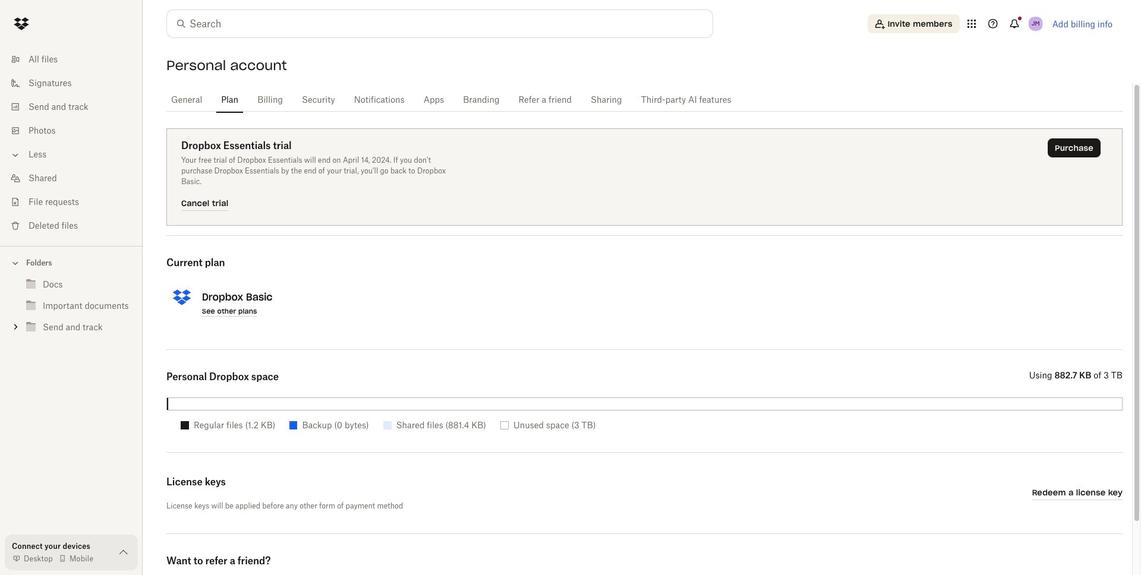 Task type: locate. For each thing, give the bounding box(es) containing it.
see other plans image
[[171, 289, 193, 305]]

tab list
[[166, 83, 1123, 114]]

list
[[0, 40, 143, 246]]

group
[[0, 272, 143, 347]]

less image
[[10, 149, 21, 161]]



Task type: vqa. For each thing, say whether or not it's contained in the screenshot.
See other plans icon
yes



Task type: describe. For each thing, give the bounding box(es) containing it.
Search text field
[[190, 17, 688, 31]]

dropbox image
[[10, 12, 33, 36]]



